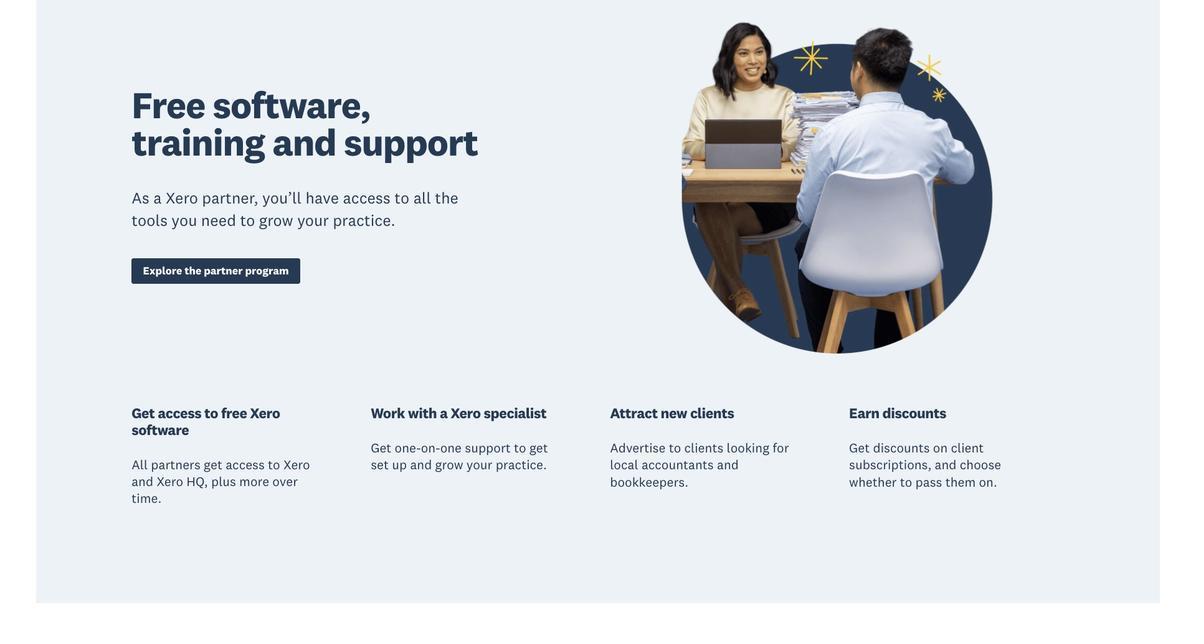 Task type: vqa. For each thing, say whether or not it's contained in the screenshot.
partner,
yes



Task type: locate. For each thing, give the bounding box(es) containing it.
get inside get access to free xero software
[[132, 404, 155, 423]]

0 horizontal spatial practice.
[[333, 211, 395, 230]]

xero up one
[[451, 404, 481, 423]]

discounts for earn
[[883, 404, 947, 423]]

1 vertical spatial a
[[440, 404, 448, 423]]

to down 'specialist'
[[514, 440, 526, 457]]

0 vertical spatial your
[[297, 211, 329, 230]]

over
[[273, 474, 298, 491]]

up
[[392, 457, 407, 474]]

one
[[440, 440, 462, 457]]

0 vertical spatial grow
[[259, 211, 293, 230]]

better support image
[[610, 8, 1065, 362]]

to up the over
[[268, 457, 280, 473]]

xero right free
[[250, 404, 280, 423]]

0 vertical spatial practice.
[[333, 211, 395, 230]]

and down on
[[935, 457, 957, 474]]

1 horizontal spatial grow
[[435, 457, 463, 474]]

discounts up on
[[883, 404, 947, 423]]

0 vertical spatial access
[[343, 188, 391, 208]]

1 vertical spatial access
[[158, 404, 201, 423]]

practice. down 'specialist'
[[496, 457, 547, 474]]

as a xero partner, you'll have access to all the tools you need to grow your practice.
[[132, 188, 459, 230]]

set
[[371, 457, 389, 474]]

0 horizontal spatial grow
[[259, 211, 293, 230]]

work
[[371, 404, 405, 423]]

discounts inside get discounts on client subscriptions, and choose whether to pass them on.
[[873, 440, 930, 457]]

grow inside as a xero partner, you'll have access to all the tools you need to grow your practice.
[[259, 211, 293, 230]]

0 vertical spatial a
[[153, 188, 162, 208]]

grow
[[259, 211, 293, 230], [435, 457, 463, 474]]

plus
[[211, 474, 236, 491]]

grow down one
[[435, 457, 463, 474]]

1 vertical spatial discounts
[[873, 440, 930, 457]]

1 horizontal spatial get
[[530, 440, 548, 457]]

get
[[132, 404, 155, 423], [371, 440, 392, 457], [849, 440, 870, 457]]

support
[[344, 119, 478, 166], [465, 440, 511, 457]]

get inside get one-on-one support to get set up and grow your practice.
[[530, 440, 548, 457]]

0 vertical spatial clients
[[690, 404, 734, 423]]

and down all
[[132, 474, 153, 491]]

the inside as a xero partner, you'll have access to all the tools you need to grow your practice.
[[435, 188, 459, 208]]

1 horizontal spatial practice.
[[496, 457, 547, 474]]

0 vertical spatial discounts
[[883, 404, 947, 423]]

practice.
[[333, 211, 395, 230], [496, 457, 547, 474]]

clients for new
[[690, 404, 734, 423]]

2 vertical spatial access
[[226, 457, 265, 473]]

a
[[153, 188, 162, 208], [440, 404, 448, 423]]

looking
[[727, 440, 770, 457]]

1 vertical spatial the
[[185, 264, 201, 278]]

them
[[946, 474, 976, 491]]

earn discounts
[[849, 404, 947, 423]]

access right have
[[343, 188, 391, 208]]

choose
[[960, 457, 1001, 474]]

clients
[[690, 404, 734, 423], [685, 440, 724, 457]]

get
[[530, 440, 548, 457], [204, 457, 222, 473]]

and
[[272, 119, 336, 166], [410, 457, 432, 474], [717, 457, 739, 474], [935, 457, 957, 474], [132, 474, 153, 491]]

practice. down have
[[333, 211, 395, 230]]

get down 'specialist'
[[530, 440, 548, 457]]

all
[[414, 188, 431, 208]]

1 vertical spatial clients
[[685, 440, 724, 457]]

software,
[[213, 81, 370, 128]]

the
[[435, 188, 459, 208], [185, 264, 201, 278]]

one-
[[395, 440, 421, 457]]

and up have
[[272, 119, 336, 166]]

to inside get access to free xero software
[[204, 404, 218, 423]]

for
[[773, 440, 789, 457]]

0 horizontal spatial access
[[158, 404, 201, 423]]

attract
[[610, 404, 658, 423]]

grow down you'll
[[259, 211, 293, 230]]

training
[[132, 119, 265, 166]]

get up set on the bottom left of the page
[[371, 440, 392, 457]]

your inside as a xero partner, you'll have access to all the tools you need to grow your practice.
[[297, 211, 329, 230]]

0 horizontal spatial a
[[153, 188, 162, 208]]

to up the accountants
[[669, 440, 681, 457]]

pass
[[916, 474, 942, 491]]

to inside all partners get access to xero and xero hq, plus more over time.
[[268, 457, 280, 473]]

1 horizontal spatial your
[[467, 457, 493, 474]]

explore the partner program link
[[132, 258, 300, 284]]

a right 'with'
[[440, 404, 448, 423]]

0 horizontal spatial get
[[132, 404, 155, 423]]

0 horizontal spatial your
[[297, 211, 329, 230]]

1 horizontal spatial access
[[226, 457, 265, 473]]

specialist
[[484, 404, 547, 423]]

get for get discounts on client subscriptions, and choose whether to pass them on.
[[849, 440, 870, 457]]

you
[[172, 211, 197, 230]]

1 horizontal spatial a
[[440, 404, 448, 423]]

software
[[132, 421, 189, 439]]

0 vertical spatial the
[[435, 188, 459, 208]]

clients inside advertise to clients looking for local accountants and bookkeepers.
[[685, 440, 724, 457]]

your down the work with a xero specialist
[[467, 457, 493, 474]]

access inside as a xero partner, you'll have access to all the tools you need to grow your practice.
[[343, 188, 391, 208]]

xero up you
[[166, 188, 198, 208]]

to down partner,
[[240, 211, 255, 230]]

get inside get discounts on client subscriptions, and choose whether to pass them on.
[[849, 440, 870, 457]]

support for one-
[[465, 440, 511, 457]]

the right all
[[435, 188, 459, 208]]

need
[[201, 211, 236, 230]]

on-
[[421, 440, 440, 457]]

hq,
[[186, 474, 208, 491]]

discounts
[[883, 404, 947, 423], [873, 440, 930, 457]]

xero inside get access to free xero software
[[250, 404, 280, 423]]

xero
[[166, 188, 198, 208], [250, 404, 280, 423], [451, 404, 481, 423], [283, 457, 310, 473], [157, 474, 183, 491]]

get up all
[[132, 404, 155, 423]]

get inside get one-on-one support to get set up and grow your practice.
[[371, 440, 392, 457]]

get down earn
[[849, 440, 870, 457]]

support right one
[[465, 440, 511, 457]]

and inside advertise to clients looking for local accountants and bookkeepers.
[[717, 457, 739, 474]]

as
[[132, 188, 149, 208]]

explore the partner program
[[143, 264, 289, 278]]

you'll
[[262, 188, 302, 208]]

partners
[[151, 457, 201, 473]]

access
[[343, 188, 391, 208], [158, 404, 201, 423], [226, 457, 265, 473]]

get up plus
[[204, 457, 222, 473]]

and down on-
[[410, 457, 432, 474]]

a right the as
[[153, 188, 162, 208]]

access up partners
[[158, 404, 201, 423]]

to left "pass"
[[900, 474, 912, 491]]

1 horizontal spatial the
[[435, 188, 459, 208]]

2 horizontal spatial get
[[849, 440, 870, 457]]

xero down partners
[[157, 474, 183, 491]]

clients up the accountants
[[685, 440, 724, 457]]

work with a xero specialist
[[371, 404, 547, 423]]

to left free
[[204, 404, 218, 423]]

discounts up subscriptions,
[[873, 440, 930, 457]]

clients for to
[[685, 440, 724, 457]]

1 vertical spatial grow
[[435, 457, 463, 474]]

0 horizontal spatial get
[[204, 457, 222, 473]]

and down looking
[[717, 457, 739, 474]]

0 horizontal spatial the
[[185, 264, 201, 278]]

practice. inside get one-on-one support to get set up and grow your practice.
[[496, 457, 547, 474]]

free software, training and support
[[132, 81, 478, 166]]

support inside free software, training and support
[[344, 119, 478, 166]]

1 horizontal spatial get
[[371, 440, 392, 457]]

access inside get access to free xero software
[[158, 404, 201, 423]]

1 vertical spatial support
[[465, 440, 511, 457]]

local
[[610, 457, 638, 474]]

support inside get one-on-one support to get set up and grow your practice.
[[465, 440, 511, 457]]

your
[[297, 211, 329, 230], [467, 457, 493, 474]]

and inside free software, training and support
[[272, 119, 336, 166]]

1 vertical spatial practice.
[[496, 457, 547, 474]]

your down have
[[297, 211, 329, 230]]

access up more
[[226, 457, 265, 473]]

the left partner at the left
[[185, 264, 201, 278]]

discounts for get
[[873, 440, 930, 457]]

support up all
[[344, 119, 478, 166]]

2 horizontal spatial access
[[343, 188, 391, 208]]

1 vertical spatial your
[[467, 457, 493, 474]]

0 vertical spatial support
[[344, 119, 478, 166]]

clients right new
[[690, 404, 734, 423]]

to
[[395, 188, 410, 208], [240, 211, 255, 230], [204, 404, 218, 423], [514, 440, 526, 457], [669, 440, 681, 457], [268, 457, 280, 473], [900, 474, 912, 491]]



Task type: describe. For each thing, give the bounding box(es) containing it.
new
[[661, 404, 687, 423]]

and inside get discounts on client subscriptions, and choose whether to pass them on.
[[935, 457, 957, 474]]

access inside all partners get access to xero and xero hq, plus more over time.
[[226, 457, 265, 473]]

to inside get one-on-one support to get set up and grow your practice.
[[514, 440, 526, 457]]

have
[[306, 188, 339, 208]]

on
[[933, 440, 948, 457]]

get access to free xero software
[[132, 404, 280, 439]]

time.
[[132, 491, 162, 508]]

program
[[245, 264, 289, 278]]

to inside advertise to clients looking for local accountants and bookkeepers.
[[669, 440, 681, 457]]

all partners get access to xero and xero hq, plus more over time.
[[132, 457, 310, 508]]

to inside get discounts on client subscriptions, and choose whether to pass them on.
[[900, 474, 912, 491]]

free
[[132, 81, 205, 128]]

accountants
[[642, 457, 714, 474]]

client
[[951, 440, 984, 457]]

get discounts on client subscriptions, and choose whether to pass them on.
[[849, 440, 1001, 491]]

and inside get one-on-one support to get set up and grow your practice.
[[410, 457, 432, 474]]

bookkeepers.
[[610, 474, 689, 491]]

to left all
[[395, 188, 410, 208]]

attract new clients
[[610, 404, 734, 423]]

grow inside get one-on-one support to get set up and grow your practice.
[[435, 457, 463, 474]]

support for software,
[[344, 119, 478, 166]]

and inside all partners get access to xero and xero hq, plus more over time.
[[132, 474, 153, 491]]

get for get one-on-one support to get set up and grow your practice.
[[371, 440, 392, 457]]

get one-on-one support to get set up and grow your practice.
[[371, 440, 548, 474]]

practice. inside as a xero partner, you'll have access to all the tools you need to grow your practice.
[[333, 211, 395, 230]]

tools
[[132, 211, 168, 230]]

partner,
[[202, 188, 258, 208]]

advertise
[[610, 440, 666, 457]]

more
[[239, 474, 269, 491]]

free
[[221, 404, 247, 423]]

whether
[[849, 474, 897, 491]]

get for get access to free xero software
[[132, 404, 155, 423]]

advertise to clients looking for local accountants and bookkeepers.
[[610, 440, 789, 491]]

earn
[[849, 404, 880, 423]]

your inside get one-on-one support to get set up and grow your practice.
[[467, 457, 493, 474]]

all
[[132, 457, 148, 473]]

subscriptions,
[[849, 457, 932, 474]]

xero up the over
[[283, 457, 310, 473]]

with
[[408, 404, 437, 423]]

get inside all partners get access to xero and xero hq, plus more over time.
[[204, 457, 222, 473]]

partner
[[204, 264, 243, 278]]

on.
[[979, 474, 998, 491]]

explore
[[143, 264, 182, 278]]

xero inside as a xero partner, you'll have access to all the tools you need to grow your practice.
[[166, 188, 198, 208]]

a inside as a xero partner, you'll have access to all the tools you need to grow your practice.
[[153, 188, 162, 208]]



